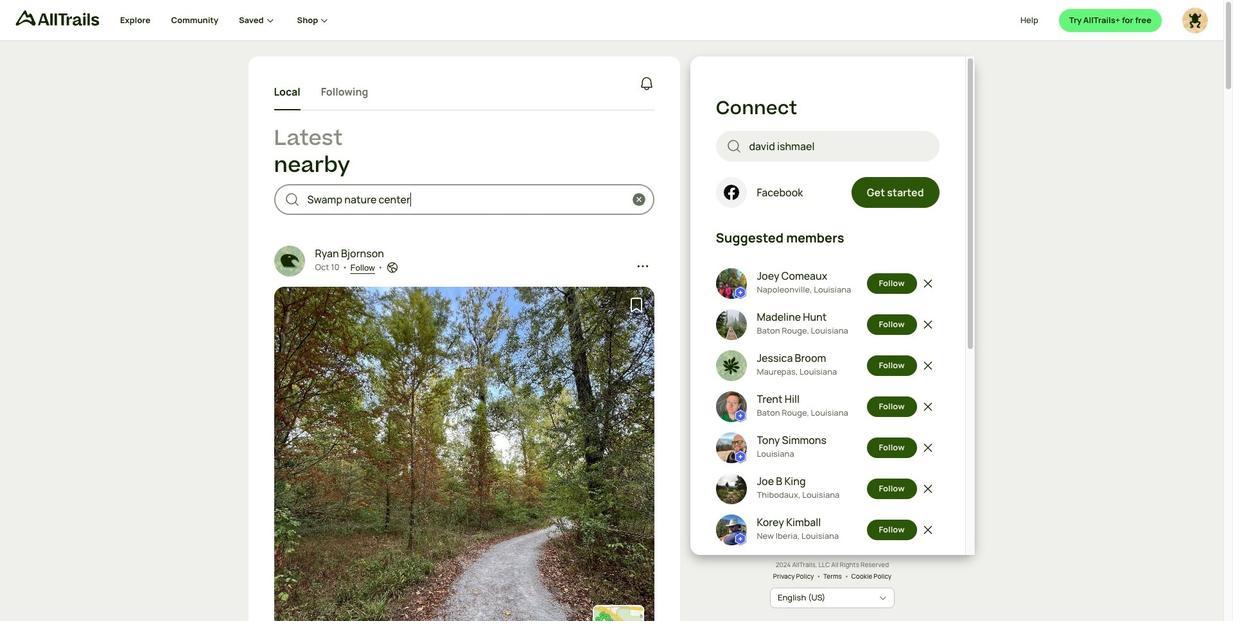 Task type: describe. For each thing, give the bounding box(es) containing it.
none search field search for a member
[[716, 131, 940, 162]]

jessica broom image
[[716, 351, 747, 382]]

tony simmons image
[[716, 433, 747, 464]]

notifications image
[[639, 75, 654, 91]]

navigate next image
[[627, 471, 640, 484]]

ryan bjornson image
[[274, 246, 305, 277]]

dismiss image for joe b king "icon"
[[922, 483, 935, 496]]

cookie consent banner dialog
[[15, 561, 1209, 607]]

clear image
[[631, 192, 647, 208]]

dismiss image for jessica broom icon
[[922, 360, 935, 373]]

dismiss image for the trent hill icon
[[922, 401, 935, 414]]

dismiss image for "tony simmons" image on the right bottom of the page
[[922, 442, 935, 455]]



Task type: vqa. For each thing, say whether or not it's contained in the screenshot.
about link
no



Task type: locate. For each thing, give the bounding box(es) containing it.
joe b king image
[[716, 474, 747, 505]]

dismiss image for joey comeaux icon
[[922, 278, 935, 291]]

Search for a member field
[[750, 139, 929, 154]]

2 dismiss image from the top
[[922, 401, 935, 414]]

2 vertical spatial dismiss image
[[922, 442, 935, 455]]

navigate previous image
[[288, 471, 301, 484]]

2 dismiss image from the top
[[922, 319, 935, 332]]

None search field
[[716, 131, 940, 162], [274, 185, 654, 215], [274, 185, 654, 215]]

dismiss image
[[922, 278, 935, 291], [922, 319, 935, 332], [922, 442, 935, 455]]

dialog
[[0, 0, 1234, 622]]

trent hill image
[[716, 392, 747, 423]]

dismiss image for korey kimball image
[[922, 524, 935, 537]]

0 vertical spatial dismiss image
[[922, 278, 935, 291]]

1 dismiss image from the top
[[922, 360, 935, 373]]

icon image
[[716, 177, 747, 208]]

more options image
[[636, 260, 649, 273]]

dismiss image for madeline hunt image
[[922, 319, 935, 332]]

add to list image
[[629, 298, 644, 313]]

Search by destination field
[[307, 192, 625, 208]]

dismiss image
[[922, 360, 935, 373], [922, 401, 935, 414], [922, 483, 935, 496], [922, 524, 935, 537]]

james image
[[1183, 7, 1209, 33]]

1 dismiss image from the top
[[922, 278, 935, 291]]

4 dismiss image from the top
[[922, 524, 935, 537]]

3 dismiss image from the top
[[922, 442, 935, 455]]

tab list
[[274, 74, 368, 110]]

korey kimball image
[[716, 515, 747, 546]]

madeline hunt image
[[716, 310, 747, 341]]

1 vertical spatial dismiss image
[[922, 319, 935, 332]]

3 dismiss image from the top
[[922, 483, 935, 496]]

joey comeaux image
[[716, 269, 747, 300]]



